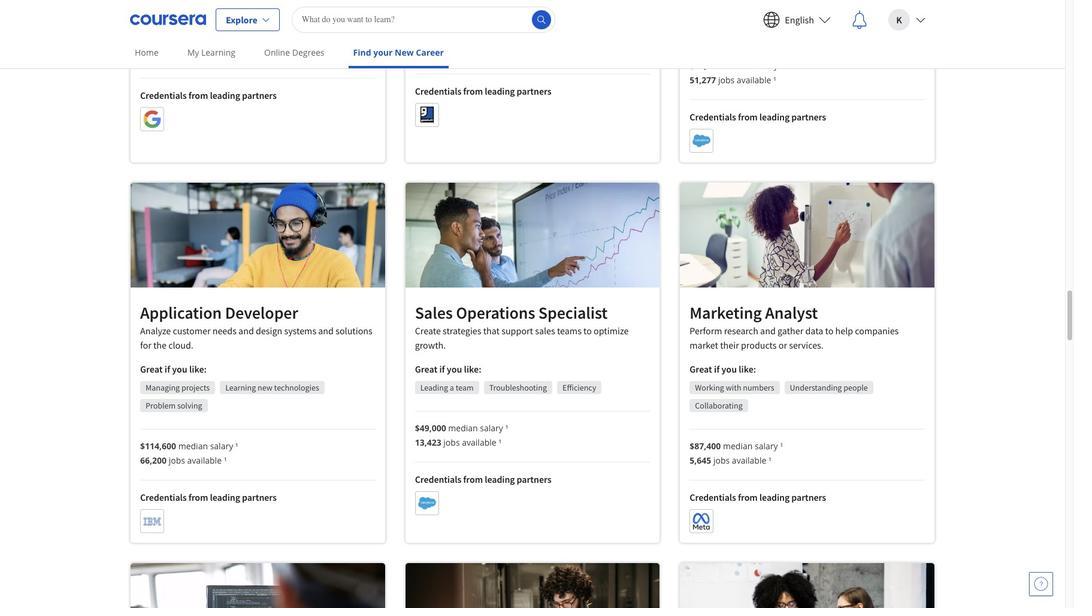 Task type: locate. For each thing, give the bounding box(es) containing it.
median inside $87,400 median salary ¹ 5,645 jobs available ¹
[[723, 441, 753, 452]]

0 horizontal spatial understanding people
[[695, 20, 773, 31]]

available for $114,600 median salary ¹ 66,200 jobs available ¹
[[187, 455, 222, 466]]

1 great if you like: from the left
[[140, 363, 207, 375]]

great if you like: up managing projects
[[140, 363, 207, 375]]

and up products
[[760, 325, 776, 337]]

great if you like: up working with numbers
[[690, 363, 756, 375]]

3 great if you like: from the left
[[690, 363, 756, 375]]

great if you like:
[[140, 363, 207, 375], [415, 363, 482, 375], [690, 363, 756, 375]]

great
[[140, 363, 163, 375], [415, 363, 438, 375], [690, 363, 712, 375]]

jobs inside $114,600 median salary ¹ 66,200 jobs available ¹
[[169, 455, 185, 466]]

0 horizontal spatial and
[[239, 325, 254, 337]]

from down $114,600 median salary ¹ 66,200 jobs available ¹
[[189, 492, 208, 504]]

efficiency
[[563, 383, 596, 393]]

jobs right 5,645
[[714, 455, 730, 466]]

to left "help"
[[825, 325, 834, 337]]

credentials from leading partners down 29,407 jobs available ¹
[[415, 85, 552, 97]]

median
[[178, 38, 208, 50], [723, 60, 753, 71], [448, 423, 478, 434], [178, 441, 208, 452], [723, 441, 753, 452]]

available for $87,400 median salary ¹ 5,645 jobs available ¹
[[732, 455, 767, 466]]

great up managing
[[140, 363, 163, 375]]

$49,000 median salary ¹ 13,423 jobs available ¹
[[415, 423, 508, 448]]

explore
[[226, 13, 257, 25]]

0 horizontal spatial you
[[172, 363, 187, 375]]

1 vertical spatial learning
[[225, 383, 256, 393]]

1 horizontal spatial like:
[[464, 363, 482, 375]]

1 horizontal spatial great if you like:
[[415, 363, 482, 375]]

people
[[747, 2, 771, 13], [749, 20, 773, 31], [844, 383, 868, 393]]

available
[[462, 49, 497, 60], [187, 53, 222, 64], [737, 74, 771, 86], [462, 437, 497, 448], [187, 455, 222, 466], [732, 455, 767, 466]]

jobs right 13,423
[[444, 437, 460, 448]]

you up working with numbers
[[722, 363, 737, 375]]

0 horizontal spatial great
[[140, 363, 163, 375]]

1 horizontal spatial and
[[318, 325, 334, 337]]

you for application
[[172, 363, 187, 375]]

jobs inside $121,200 median salary ¹ 70,778 jobs available ¹
[[169, 53, 185, 64]]

None search field
[[292, 6, 555, 33]]

available inside $49,000 median salary ¹ 13,423 jobs available ¹
[[462, 437, 497, 448]]

with for numbers
[[726, 383, 742, 393]]

0 vertical spatial with
[[729, 2, 745, 13]]

2 to from the left
[[825, 325, 834, 337]]

leading
[[420, 383, 448, 393]]

people down "help"
[[844, 383, 868, 393]]

3 if from the left
[[714, 363, 720, 375]]

1 you from the left
[[172, 363, 187, 375]]

great up "working"
[[690, 363, 712, 375]]

data
[[806, 325, 824, 337]]

¹
[[235, 38, 238, 50], [499, 49, 502, 60], [224, 53, 227, 64], [780, 60, 783, 71], [774, 74, 776, 86], [505, 423, 508, 434], [499, 437, 502, 448], [235, 441, 238, 452], [780, 441, 783, 452], [224, 455, 227, 466], [769, 455, 772, 466]]

building
[[786, 2, 816, 13]]

troubleshooting
[[489, 383, 547, 393]]

create
[[415, 325, 441, 337]]

solving
[[177, 400, 202, 411]]

1 horizontal spatial great
[[415, 363, 438, 375]]

understanding
[[695, 20, 747, 31], [790, 383, 842, 393]]

1 horizontal spatial understanding people
[[790, 383, 868, 393]]

great if you like: for sales
[[415, 363, 482, 375]]

2 if from the left
[[439, 363, 445, 375]]

2 horizontal spatial and
[[760, 325, 776, 337]]

market
[[690, 339, 718, 351]]

3 great from the left
[[690, 363, 712, 375]]

if
[[165, 363, 170, 375], [439, 363, 445, 375], [714, 363, 720, 375]]

my learning link
[[183, 39, 240, 66]]

you for sales
[[447, 363, 462, 375]]

like: for sales
[[464, 363, 482, 375]]

that
[[483, 325, 500, 337]]

3 and from the left
[[760, 325, 776, 337]]

new
[[258, 383, 273, 393]]

strategies
[[443, 325, 481, 337]]

if up leading a team
[[439, 363, 445, 375]]

13,423
[[415, 437, 441, 448]]

application developer image
[[131, 183, 385, 288]]

with up the collaborating
[[726, 383, 742, 393]]

developer
[[225, 302, 298, 324]]

$114,600
[[140, 441, 176, 452]]

median right $114,600
[[178, 441, 208, 452]]

the
[[153, 339, 167, 351]]

sales operations specialist create strategies that support sales teams to optimize growth.
[[415, 302, 629, 351]]

help center image
[[1034, 577, 1049, 591]]

median right $87,400
[[723, 441, 753, 452]]

if up "working"
[[714, 363, 720, 375]]

credentials down 29,407
[[415, 85, 462, 97]]

1 vertical spatial with
[[726, 383, 742, 393]]

marketing
[[690, 302, 762, 324]]

with right engaging
[[729, 2, 745, 13]]

0 horizontal spatial understanding
[[695, 20, 747, 31]]

great for application developer
[[140, 363, 163, 375]]

understanding down services.
[[790, 383, 842, 393]]

english button
[[754, 0, 841, 39]]

find your new career link
[[348, 39, 449, 68]]

1 to from the left
[[584, 325, 592, 337]]

analyze
[[140, 325, 171, 337]]

2 you from the left
[[447, 363, 462, 375]]

2 horizontal spatial like:
[[739, 363, 756, 375]]

great if you like: for application
[[140, 363, 207, 375]]

you up a
[[447, 363, 462, 375]]

if up managing
[[165, 363, 170, 375]]

2 vertical spatial people
[[844, 383, 868, 393]]

3 you from the left
[[722, 363, 737, 375]]

2 horizontal spatial you
[[722, 363, 737, 375]]

sales operations specialist image
[[405, 183, 660, 288]]

projects
[[182, 383, 210, 393]]

2 horizontal spatial great if you like:
[[690, 363, 756, 375]]

learning right my
[[201, 47, 236, 58]]

k button
[[879, 0, 935, 39]]

and right systems
[[318, 325, 334, 337]]

you up managing projects
[[172, 363, 187, 375]]

great for marketing analyst
[[690, 363, 712, 375]]

to inside "marketing analyst perform research and gather data to help companies market their products or services."
[[825, 325, 834, 337]]

understanding people down services.
[[790, 383, 868, 393]]

$64,900 median salary ¹ 51,277 jobs available ¹
[[690, 60, 783, 86]]

leading down 29,407 jobs available ¹
[[485, 85, 515, 97]]

available for $64,900 median salary ¹ 51,277 jobs available ¹
[[737, 74, 771, 86]]

median inside $114,600 median salary ¹ 66,200 jobs available ¹
[[178, 441, 208, 452]]

1 horizontal spatial understanding
[[790, 383, 842, 393]]

credentials down 13,423
[[415, 474, 462, 486]]

to right teams
[[584, 325, 592, 337]]

working with numbers
[[695, 383, 775, 393]]

salary inside $114,600 median salary ¹ 66,200 jobs available ¹
[[210, 441, 233, 452]]

engaging
[[695, 2, 728, 13]]

1 horizontal spatial you
[[447, 363, 462, 375]]

learning left new
[[225, 383, 256, 393]]

gather
[[778, 325, 804, 337]]

51,277
[[690, 74, 716, 86]]

their
[[720, 339, 739, 351]]

great if you like: up leading a team
[[415, 363, 482, 375]]

engaging with people
[[695, 2, 771, 13]]

0 horizontal spatial like:
[[189, 363, 207, 375]]

2 like: from the left
[[464, 363, 482, 375]]

salary for application developer
[[210, 441, 233, 452]]

available inside $121,200 median salary ¹ 70,778 jobs available ¹
[[187, 53, 222, 64]]

english
[[785, 13, 814, 25]]

and
[[239, 325, 254, 337], [318, 325, 334, 337], [760, 325, 776, 337]]

median right $64,900
[[723, 60, 753, 71]]

3 like: from the left
[[739, 363, 756, 375]]

credentials down 70,778
[[140, 89, 187, 101]]

learning inside my learning link
[[201, 47, 236, 58]]

like: up team
[[464, 363, 482, 375]]

0 horizontal spatial to
[[584, 325, 592, 337]]

jobs
[[444, 49, 460, 60], [169, 53, 185, 64], [718, 74, 735, 86], [444, 437, 460, 448], [169, 455, 185, 466], [714, 455, 730, 466]]

1 if from the left
[[165, 363, 170, 375]]

leading a team
[[420, 383, 474, 393]]

median right $49,000
[[448, 423, 478, 434]]

jobs inside $49,000 median salary ¹ 13,423 jobs available ¹
[[444, 437, 460, 448]]

jobs right '51,277'
[[718, 74, 735, 86]]

learning
[[201, 47, 236, 58], [225, 383, 256, 393]]

jobs for $87,400 median salary ¹ 5,645 jobs available ¹
[[714, 455, 730, 466]]

1 horizontal spatial to
[[825, 325, 834, 337]]

jobs inside "$64,900 median salary ¹ 51,277 jobs available ¹"
[[718, 74, 735, 86]]

1 vertical spatial understanding
[[790, 383, 842, 393]]

you for marketing
[[722, 363, 737, 375]]

jobs for $64,900 median salary ¹ 51,277 jobs available ¹
[[718, 74, 735, 86]]

research
[[724, 325, 759, 337]]

2 great if you like: from the left
[[415, 363, 482, 375]]

marketing analyst perform research and gather data to help companies market their products or services.
[[690, 302, 899, 351]]

analyst
[[765, 302, 818, 324]]

leading down $114,600 median salary ¹ 66,200 jobs available ¹
[[210, 492, 240, 504]]

my
[[187, 47, 199, 58]]

0 horizontal spatial great if you like:
[[140, 363, 207, 375]]

0 vertical spatial learning
[[201, 47, 236, 58]]

jobs right the '66,200'
[[169, 455, 185, 466]]

1 great from the left
[[140, 363, 163, 375]]

leading down $87,400 median salary ¹ 5,645 jobs available ¹
[[760, 492, 790, 504]]

2 horizontal spatial if
[[714, 363, 720, 375]]

salary inside $87,400 median salary ¹ 5,645 jobs available ¹
[[755, 441, 778, 452]]

online
[[264, 47, 290, 58]]

2 horizontal spatial great
[[690, 363, 712, 375]]

jobs for $49,000 median salary ¹ 13,423 jobs available ¹
[[444, 437, 460, 448]]

leading
[[485, 85, 515, 97], [210, 89, 240, 101], [760, 111, 790, 123], [485, 474, 515, 486], [210, 492, 240, 504], [760, 492, 790, 504]]

credentials from leading partners
[[415, 85, 552, 97], [140, 89, 277, 101], [690, 111, 826, 123], [415, 474, 552, 486], [140, 492, 277, 504], [690, 492, 826, 504]]

0 vertical spatial understanding people
[[695, 20, 773, 31]]

coursera image
[[130, 10, 206, 29]]

median right $121,200
[[178, 38, 208, 50]]

to
[[584, 325, 592, 337], [825, 325, 834, 337]]

jobs inside $87,400 median salary ¹ 5,645 jobs available ¹
[[714, 455, 730, 466]]

jobs left my
[[169, 53, 185, 64]]

0 horizontal spatial if
[[165, 363, 170, 375]]

available for $121,200 median salary ¹ 70,778 jobs available ¹
[[187, 53, 222, 64]]

salary
[[210, 38, 233, 50], [755, 60, 778, 71], [480, 423, 503, 434], [210, 441, 233, 452], [755, 441, 778, 452]]

online degrees
[[264, 47, 325, 58]]

available inside "$64,900 median salary ¹ 51,277 jobs available ¹"
[[737, 74, 771, 86]]

to inside sales operations specialist create strategies that support sales teams to optimize growth.
[[584, 325, 592, 337]]

median inside $49,000 median salary ¹ 13,423 jobs available ¹
[[448, 423, 478, 434]]

customer
[[173, 325, 211, 337]]

like: up numbers
[[739, 363, 756, 375]]

people down engaging with people
[[749, 20, 773, 31]]

understanding people down engaging with people
[[695, 20, 773, 31]]

and right needs
[[239, 325, 254, 337]]

find your new career
[[353, 47, 444, 58]]

1 like: from the left
[[189, 363, 207, 375]]

$121,200
[[140, 38, 176, 50]]

great up leading
[[415, 363, 438, 375]]

leading down "$64,900 median salary ¹ 51,277 jobs available ¹"
[[760, 111, 790, 123]]

like: up projects
[[189, 363, 207, 375]]

2 great from the left
[[415, 363, 438, 375]]

available inside $87,400 median salary ¹ 5,645 jobs available ¹
[[732, 455, 767, 466]]

2 and from the left
[[318, 325, 334, 337]]

partners
[[517, 85, 552, 97], [242, 89, 277, 101], [792, 111, 826, 123], [517, 474, 552, 486], [242, 492, 277, 504], [792, 492, 826, 504]]

available inside $114,600 median salary ¹ 66,200 jobs available ¹
[[187, 455, 222, 466]]

available for $49,000 median salary ¹ 13,423 jobs available ¹
[[462, 437, 497, 448]]

leading down my learning
[[210, 89, 240, 101]]

great if you like: for marketing
[[690, 363, 756, 375]]

team
[[456, 383, 474, 393]]

understanding down engaging
[[695, 20, 747, 31]]

salary inside $49,000 median salary ¹ 13,423 jobs available ¹
[[480, 423, 503, 434]]

1 horizontal spatial if
[[439, 363, 445, 375]]

credentials
[[415, 85, 462, 97], [140, 89, 187, 101], [690, 111, 736, 123], [415, 474, 462, 486], [140, 492, 187, 504], [690, 492, 736, 504]]

with
[[729, 2, 745, 13], [726, 383, 742, 393]]

people left building
[[747, 2, 771, 13]]

from down my
[[189, 89, 208, 101]]

$49,000
[[415, 423, 446, 434]]



Task type: describe. For each thing, give the bounding box(es) containing it.
systems
[[284, 325, 316, 337]]

degrees
[[292, 47, 325, 58]]

explore button
[[216, 8, 280, 31]]

with for people
[[729, 2, 745, 13]]

median for marketing analyst
[[723, 441, 753, 452]]

from down "$64,900 median salary ¹ 51,277 jobs available ¹"
[[738, 111, 758, 123]]

1 vertical spatial people
[[749, 20, 773, 31]]

perform
[[690, 325, 722, 337]]

jobs right 29,407
[[444, 49, 460, 60]]

teams
[[557, 325, 582, 337]]

needs
[[213, 325, 237, 337]]

5,645
[[690, 455, 711, 466]]

from down $87,400 median salary ¹ 5,645 jobs available ¹
[[738, 492, 758, 504]]

if for marketing
[[714, 363, 720, 375]]

home
[[135, 47, 159, 58]]

managing
[[146, 383, 180, 393]]

credentials from leading partners down $114,600 median salary ¹ 66,200 jobs available ¹
[[140, 492, 277, 504]]

application developer analyze customer needs and design systems and solutions for the cloud.
[[140, 302, 373, 351]]

median inside $121,200 median salary ¹ 70,778 jobs available ¹
[[178, 38, 208, 50]]

design
[[256, 325, 282, 337]]

salary for marketing analyst
[[755, 441, 778, 452]]

credentials from leading partners down my learning
[[140, 89, 277, 101]]

cloud.
[[168, 339, 193, 351]]

like: for marketing
[[739, 363, 756, 375]]

if for sales
[[439, 363, 445, 375]]

operations
[[456, 302, 535, 324]]

29,407 jobs available ¹
[[415, 49, 502, 60]]

learning new technologies
[[225, 383, 319, 393]]

credentials from leading partners down "$64,900 median salary ¹ 51,277 jobs available ¹"
[[690, 111, 826, 123]]

help
[[836, 325, 853, 337]]

1 vertical spatial understanding people
[[790, 383, 868, 393]]

29,407
[[415, 49, 441, 60]]

$87,400
[[690, 441, 721, 452]]

median inside "$64,900 median salary ¹ 51,277 jobs available ¹"
[[723, 60, 753, 71]]

leading down $49,000 median salary ¹ 13,423 jobs available ¹
[[485, 474, 515, 486]]

jobs for $114,600 median salary ¹ 66,200 jobs available ¹
[[169, 455, 185, 466]]

numbers
[[743, 383, 775, 393]]

66,200
[[140, 455, 167, 466]]

$64,900
[[690, 60, 721, 71]]

sales
[[415, 302, 453, 324]]

collaborating
[[695, 400, 743, 411]]

from down $49,000 median salary ¹ 13,423 jobs available ¹
[[463, 474, 483, 486]]

median for sales operations specialist
[[448, 423, 478, 434]]

median for application developer
[[178, 441, 208, 452]]

growth.
[[415, 339, 446, 351]]

credentials from leading partners down $87,400 median salary ¹ 5,645 jobs available ¹
[[690, 492, 826, 504]]

k
[[897, 13, 902, 25]]

support
[[502, 325, 533, 337]]

and inside "marketing analyst perform research and gather data to help companies market their products or services."
[[760, 325, 776, 337]]

from down 29,407 jobs available ¹
[[463, 85, 483, 97]]

services.
[[789, 339, 824, 351]]

new
[[395, 47, 414, 58]]

technologies
[[274, 383, 319, 393]]

$121,200 median salary ¹ 70,778 jobs available ¹
[[140, 38, 238, 64]]

online degrees link
[[259, 39, 329, 66]]

great for sales operations specialist
[[415, 363, 438, 375]]

optimize
[[594, 325, 629, 337]]

$87,400 median salary ¹ 5,645 jobs available ¹
[[690, 441, 783, 466]]

specialist
[[539, 302, 608, 324]]

or
[[779, 339, 787, 351]]

your
[[373, 47, 393, 58]]

my learning
[[187, 47, 236, 58]]

a
[[450, 383, 454, 393]]

credentials down '51,277'
[[690, 111, 736, 123]]

building relationships
[[786, 2, 863, 13]]

relationships
[[817, 2, 863, 13]]

credentials from leading partners down $49,000 median salary ¹ 13,423 jobs available ¹
[[415, 474, 552, 486]]

like: for application
[[189, 363, 207, 375]]

What do you want to learn? text field
[[292, 6, 555, 33]]

credentials down 5,645
[[690, 492, 736, 504]]

1 and from the left
[[239, 325, 254, 337]]

sales
[[535, 325, 555, 337]]

jobs for $121,200 median salary ¹ 70,778 jobs available ¹
[[169, 53, 185, 64]]

problem
[[146, 400, 176, 411]]

credentials down the '66,200'
[[140, 492, 187, 504]]

0 vertical spatial people
[[747, 2, 771, 13]]

salary inside $121,200 median salary ¹ 70,778 jobs available ¹
[[210, 38, 233, 50]]

problem solving
[[146, 400, 202, 411]]

0 vertical spatial understanding
[[695, 20, 747, 31]]

managing projects
[[146, 383, 210, 393]]

for
[[140, 339, 151, 351]]

marketing analyst image
[[680, 183, 935, 288]]

companies
[[855, 325, 899, 337]]

find
[[353, 47, 371, 58]]

career
[[416, 47, 444, 58]]

70,778
[[140, 53, 167, 64]]

home link
[[130, 39, 163, 66]]

$114,600 median salary ¹ 66,200 jobs available ¹
[[140, 441, 238, 466]]

salary inside "$64,900 median salary ¹ 51,277 jobs available ¹"
[[755, 60, 778, 71]]

working
[[695, 383, 724, 393]]

solutions
[[336, 325, 373, 337]]

products
[[741, 339, 777, 351]]

if for application
[[165, 363, 170, 375]]

salary for sales operations specialist
[[480, 423, 503, 434]]

application
[[140, 302, 222, 324]]



Task type: vqa. For each thing, say whether or not it's contained in the screenshot.


